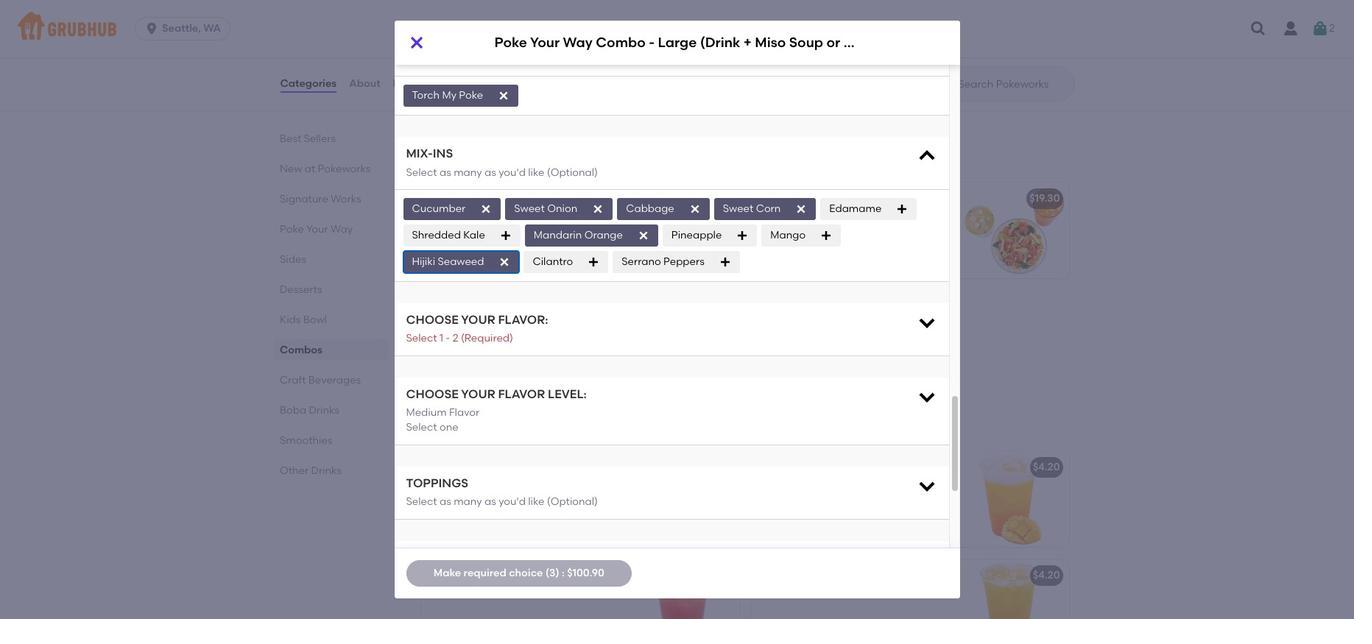 Task type: vqa. For each thing, say whether or not it's contained in the screenshot.
the right POKEWORKS
yes



Task type: locate. For each thing, give the bounding box(es) containing it.
0 horizontal spatial works
[[330, 193, 361, 205]]

craft up boba
[[279, 374, 306, 387]]

like down sear at the left of the page
[[528, 53, 545, 65]]

1 horizontal spatial 2
[[807, 213, 813, 226]]

1 select from the top
[[406, 53, 437, 65]]

(optional) inside torched poke: sear your protein (optional) select as many as you'd like (optional)
[[547, 53, 598, 65]]

1 vertical spatial of
[[588, 322, 598, 334]]

1 vertical spatial -
[[547, 301, 551, 313]]

1 horizontal spatial craft beverages
[[418, 417, 545, 435]]

0 vertical spatial combo
[[596, 34, 646, 51]]

svg image
[[1312, 20, 1329, 38], [408, 34, 425, 52], [498, 90, 510, 102], [916, 146, 937, 166], [480, 203, 492, 215], [500, 230, 512, 241], [638, 230, 649, 241], [737, 230, 748, 241], [820, 230, 832, 241], [499, 256, 511, 268], [916, 312, 937, 333]]

1 horizontal spatial ins,
[[824, 228, 840, 241]]

2 horizontal spatial choice
[[906, 213, 940, 226]]

choose inside choose your flavor: select 1 - 2 (required)
[[406, 313, 459, 327]]

(optional) up :
[[547, 496, 598, 508]]

flavor. down base,
[[760, 243, 790, 256]]

svg image
[[1250, 20, 1267, 38], [144, 21, 159, 36], [592, 203, 604, 215], [689, 203, 701, 215], [796, 203, 807, 215], [896, 203, 908, 215], [588, 256, 600, 268], [719, 256, 731, 268], [916, 386, 937, 407], [916, 476, 937, 496]]

craft beverages up lilikoi lemonade
[[418, 417, 545, 435]]

mango lemonade image
[[958, 452, 1069, 547]]

proteins up 'mix-'
[[815, 213, 856, 226]]

pokeworks down surimi
[[486, 98, 539, 110]]

your inside choose your flavor level: medium flavor select one
[[461, 387, 495, 401]]

0 horizontal spatial beverages
[[308, 374, 361, 387]]

1 choose from the top
[[406, 313, 459, 327]]

-
[[649, 34, 655, 51], [547, 301, 551, 313], [446, 332, 450, 345]]

seaweed
[[438, 255, 484, 268]]

select inside mix-ins select as many as you'd like (optional)
[[406, 166, 437, 179]]

mango for mango lemonade
[[760, 461, 795, 474]]

way up rice,
[[563, 34, 593, 51]]

0 horizontal spatial miso
[[597, 192, 620, 205]]

1 vertical spatial many
[[454, 166, 482, 179]]

3 (optional) from the top
[[547, 496, 598, 508]]

you'd inside mix-ins select as many as you'd like (optional)
[[499, 166, 526, 179]]

hijiki
[[412, 255, 435, 268]]

mandarin
[[534, 229, 582, 241]]

sides
[[279, 253, 306, 266]]

2 inside button
[[1329, 22, 1335, 34]]

0 horizontal spatial your
[[527, 322, 549, 334]]

signature works combo (drink + miso soup or kettle chips)
[[430, 192, 729, 205]]

0 horizontal spatial soup
[[623, 192, 648, 205]]

like inside mix-ins select as many as you'd like (optional)
[[528, 166, 545, 179]]

proteins
[[815, 213, 856, 226], [461, 322, 501, 334]]

your up flavor
[[461, 387, 495, 401]]

(drink
[[700, 34, 740, 51], [555, 192, 586, 205], [585, 301, 616, 313]]

1 vertical spatial (optional)
[[547, 166, 598, 179]]

lemonade for mango lemonade
[[798, 461, 852, 474]]

1 vertical spatial chips)
[[696, 192, 729, 205]]

0 vertical spatial craft beverages
[[279, 374, 361, 387]]

2 like from the top
[[528, 166, 545, 179]]

(optional) up signature works combo (drink + miso soup or kettle chips)
[[547, 166, 598, 179]]

beverages up "boba drinks"
[[308, 374, 361, 387]]

as down toppings
[[440, 496, 451, 508]]

miso down serrano
[[627, 301, 650, 313]]

mix
[[430, 336, 447, 349]]

lilikoi
[[430, 461, 459, 474]]

1 vertical spatial drinks
[[311, 465, 341, 477]]

like up sweet onion
[[528, 166, 545, 179]]

1 vertical spatial craft beverages
[[418, 417, 545, 435]]

of down "mix"
[[760, 228, 770, 241]]

$22.65
[[698, 301, 730, 313]]

1 horizontal spatial your
[[457, 301, 479, 313]]

0 horizontal spatial toppings,
[[469, 336, 515, 349]]

strawberry
[[430, 569, 486, 582]]

select down toppings
[[406, 496, 437, 508]]

2 sweet from the left
[[723, 202, 754, 215]]

miso up orange
[[597, 192, 620, 205]]

lilikoi green tea image
[[958, 560, 1069, 619]]

(optional) up orange,
[[547, 53, 598, 65]]

combo
[[596, 34, 646, 51], [515, 192, 553, 205], [506, 301, 544, 313]]

0 horizontal spatial 2
[[453, 332, 458, 345]]

1
[[440, 332, 443, 345]]

miso right $7.80 + in the right of the page
[[755, 34, 786, 51]]

3 select from the top
[[406, 332, 437, 345]]

0 horizontal spatial large
[[553, 301, 583, 313]]

or inside chicken or tofu with white rice, sweet corn, mandarin orange, edamame, surimi salad, wonton crisps, and pokeworks classic
[[473, 53, 483, 65]]

sweet for sweet corn
[[723, 202, 754, 215]]

2 vertical spatial kettle
[[694, 301, 724, 313]]

shredded
[[412, 229, 461, 241]]

other drinks
[[279, 465, 341, 477]]

- inside choose your flavor: select 1 - 2 (required)
[[446, 332, 450, 345]]

choice right edamame
[[906, 213, 940, 226]]

- up three proteins with your choice of mix ins, toppings, and flavor.
[[547, 301, 551, 313]]

sweet left onion
[[514, 202, 545, 215]]

strawberry lemonade button
[[421, 560, 739, 619]]

0 vertical spatial -
[[649, 34, 655, 51]]

you'd
[[499, 53, 526, 65], [499, 166, 526, 179], [499, 496, 526, 508]]

to
[[794, 213, 805, 226]]

signature
[[430, 192, 479, 205], [279, 193, 328, 205]]

toppings, down flavor:
[[469, 336, 515, 349]]

1 many from the top
[[454, 53, 482, 65]]

3 many from the top
[[454, 496, 482, 508]]

way up (required)
[[482, 301, 504, 313]]

1 vertical spatial toppings,
[[469, 336, 515, 349]]

1 vertical spatial your
[[527, 322, 549, 334]]

0 horizontal spatial flavor.
[[540, 336, 570, 349]]

0 vertical spatial your
[[530, 34, 560, 51]]

crisps,
[[430, 98, 461, 110]]

your
[[541, 33, 575, 47], [461, 313, 495, 327], [461, 387, 495, 401]]

flavor. down flavor:
[[540, 336, 570, 349]]

1 like from the top
[[528, 53, 545, 65]]

lemonade inside 'strawberry lemonade' button
[[488, 569, 542, 582]]

serrano peppers
[[622, 255, 705, 268]]

works down new at pokeworks
[[330, 193, 361, 205]]

as down poke:
[[485, 53, 496, 65]]

2 choose from the top
[[406, 387, 459, 401]]

1 you'd from the top
[[499, 53, 526, 65]]

2 you'd from the top
[[499, 166, 526, 179]]

2 vertical spatial your
[[461, 387, 495, 401]]

kids bowl
[[279, 314, 327, 326]]

0 horizontal spatial signature
[[279, 193, 328, 205]]

hijiki seaweed
[[412, 255, 484, 268]]

and
[[464, 98, 484, 110], [892, 228, 912, 241], [518, 336, 538, 349]]

soup
[[789, 34, 823, 51], [623, 192, 648, 205], [653, 301, 679, 313]]

as up kale
[[485, 166, 496, 179]]

0 vertical spatial many
[[454, 53, 482, 65]]

of
[[760, 228, 770, 241], [588, 322, 598, 334]]

way down signature works
[[330, 223, 352, 236]]

craft beverages up "boba drinks"
[[279, 374, 361, 387]]

1 horizontal spatial kettle
[[694, 301, 724, 313]]

1 vertical spatial 2
[[807, 213, 813, 226]]

+ right onion
[[588, 192, 594, 205]]

$4.20
[[703, 461, 730, 474], [1033, 461, 1060, 474], [1033, 569, 1060, 582]]

choose for flavor:
[[406, 313, 459, 327]]

0 horizontal spatial combos
[[279, 344, 322, 356]]

mango lemonade
[[760, 461, 852, 474]]

2 vertical spatial soup
[[653, 301, 679, 313]]

or
[[827, 34, 840, 51], [473, 53, 483, 65], [651, 192, 661, 205], [681, 301, 691, 313]]

2 $19.30 from the left
[[1030, 192, 1060, 205]]

ins, down edamame
[[824, 228, 840, 241]]

0 vertical spatial choice
[[906, 213, 940, 226]]

many inside torched poke: sear your protein (optional) select as many as you'd like (optional)
[[454, 53, 482, 65]]

many down lilikoi lemonade
[[454, 496, 482, 508]]

(required)
[[461, 332, 513, 345]]

2 inside choose your flavor: select 1 - 2 (required)
[[453, 332, 458, 345]]

corn,
[[461, 68, 487, 80]]

torch my poke
[[412, 89, 483, 101]]

1 sweet from the left
[[514, 202, 545, 215]]

1 vertical spatial proteins
[[461, 322, 501, 334]]

you'd up sweet onion
[[499, 166, 526, 179]]

1 vertical spatial large
[[553, 301, 583, 313]]

0 horizontal spatial pokeworks
[[317, 163, 370, 175]]

serrano
[[622, 255, 661, 268]]

strawberry lemonade image
[[629, 560, 739, 619]]

large left $7.80
[[658, 34, 697, 51]]

works for signature works
[[330, 193, 361, 205]]

poke up tofu
[[495, 34, 527, 51]]

$19.30 for $19.30
[[1030, 192, 1060, 205]]

many up the "corn,"
[[454, 53, 482, 65]]

large right flavor:
[[553, 301, 583, 313]]

0 horizontal spatial proteins
[[461, 322, 501, 334]]

your up white
[[541, 33, 575, 47]]

2 horizontal spatial and
[[892, 228, 912, 241]]

beverages down the flavor on the bottom of the page
[[463, 417, 545, 435]]

choice
[[906, 213, 940, 226], [551, 322, 585, 334], [509, 567, 543, 579]]

my
[[442, 89, 457, 101]]

main navigation navigation
[[0, 0, 1354, 57]]

sweet corn
[[723, 202, 781, 215]]

with up the flavor on the bottom of the page
[[504, 322, 525, 334]]

0 horizontal spatial of
[[588, 322, 598, 334]]

your
[[530, 34, 560, 51], [306, 223, 328, 236], [457, 301, 479, 313]]

choose inside choose your flavor level: medium flavor select one
[[406, 387, 459, 401]]

0 vertical spatial your
[[541, 33, 575, 47]]

required
[[464, 567, 506, 579]]

your up (required)
[[461, 313, 495, 327]]

your up white
[[530, 34, 560, 51]]

with right to
[[858, 213, 879, 226]]

select left 1
[[406, 332, 437, 345]]

0 vertical spatial chips)
[[886, 34, 930, 51]]

mango
[[771, 229, 806, 241], [760, 461, 795, 474]]

like up make required choice (3) : $100.90
[[528, 496, 545, 508]]

choice left (3)
[[509, 567, 543, 579]]

choose up 1
[[406, 313, 459, 327]]

0 vertical spatial large
[[658, 34, 697, 51]]

1 horizontal spatial choice
[[551, 322, 585, 334]]

with inside chicken or tofu with white rice, sweet corn, mandarin orange, edamame, surimi salad, wonton crisps, and pokeworks classic
[[508, 53, 529, 65]]

ins, inside 'mix up to 2 proteins with your choice of base, mix-ins, toppings, and flavor.'
[[824, 228, 840, 241]]

strawberry lemonade
[[430, 569, 542, 582]]

toppings, down edamame
[[842, 228, 889, 241]]

:
[[562, 567, 565, 579]]

of right flavor:
[[588, 322, 598, 334]]

make
[[434, 567, 461, 579]]

new
[[279, 163, 302, 175]]

- right protein
[[649, 34, 655, 51]]

0 horizontal spatial kettle
[[664, 192, 693, 205]]

0 vertical spatial your
[[882, 213, 903, 226]]

salad,
[[520, 83, 550, 95]]

way
[[563, 34, 593, 51], [330, 223, 352, 236], [482, 301, 504, 313]]

poke your way combo - large (drink + miso soup or kettle chips)
[[495, 34, 930, 51], [430, 301, 759, 313]]

flavor:
[[498, 313, 548, 327]]

1 vertical spatial choose
[[406, 387, 459, 401]]

2 vertical spatial with
[[504, 322, 525, 334]]

1 horizontal spatial your
[[882, 213, 903, 226]]

ins, right 1
[[450, 336, 466, 349]]

proteins right 'three'
[[461, 322, 501, 334]]

0 vertical spatial combos
[[418, 148, 483, 167]]

- right 1
[[446, 332, 450, 345]]

signature down at
[[279, 193, 328, 205]]

like inside toppings select as many as you'd like (optional)
[[528, 496, 545, 508]]

your down signature works
[[306, 223, 328, 236]]

ins,
[[824, 228, 840, 241], [450, 336, 466, 349]]

your for flavor
[[461, 387, 495, 401]]

1 horizontal spatial -
[[547, 301, 551, 313]]

lilikoi lemonade image
[[629, 452, 739, 547]]

select inside choose your flavor level: medium flavor select one
[[406, 422, 437, 434]]

choose up medium
[[406, 387, 459, 401]]

about button
[[348, 57, 381, 110]]

0 vertical spatial craft
[[279, 374, 306, 387]]

2 vertical spatial your
[[457, 301, 479, 313]]

choose for flavor
[[406, 387, 459, 401]]

1 horizontal spatial toppings,
[[842, 228, 889, 241]]

5 select from the top
[[406, 496, 437, 508]]

+ right (optional)
[[726, 32, 733, 44]]

2 vertical spatial miso
[[627, 301, 650, 313]]

combos down kids bowl
[[279, 344, 322, 356]]

large
[[658, 34, 697, 51], [553, 301, 583, 313]]

svg image inside 2 button
[[1312, 20, 1329, 38]]

drinks right other
[[311, 465, 341, 477]]

and inside 'mix up to 2 proteins with your choice of base, mix-ins, toppings, and flavor.'
[[892, 228, 912, 241]]

miso
[[755, 34, 786, 51], [597, 192, 620, 205], [627, 301, 650, 313]]

0 vertical spatial kettle
[[844, 34, 883, 51]]

$19.30
[[696, 192, 726, 205], [1030, 192, 1060, 205]]

2 select from the top
[[406, 166, 437, 179]]

poke
[[495, 34, 527, 51], [459, 89, 483, 101], [279, 223, 304, 236], [430, 301, 454, 313]]

choice right flavor:
[[551, 322, 585, 334]]

1 horizontal spatial and
[[518, 336, 538, 349]]

1 vertical spatial beverages
[[463, 417, 545, 435]]

pokeworks right at
[[317, 163, 370, 175]]

1 vertical spatial flavor.
[[540, 336, 570, 349]]

1 horizontal spatial combos
[[418, 148, 483, 167]]

reviews button
[[392, 57, 435, 110]]

sweet left corn
[[723, 202, 754, 215]]

2 (optional) from the top
[[547, 166, 598, 179]]

2 vertical spatial many
[[454, 496, 482, 508]]

1 (optional) from the top
[[547, 53, 598, 65]]

+ down serrano
[[618, 301, 624, 313]]

beverages
[[308, 374, 361, 387], [463, 417, 545, 435]]

select down mix-
[[406, 166, 437, 179]]

2 inside 'mix up to 2 proteins with your choice of base, mix-ins, toppings, and flavor.'
[[807, 213, 813, 226]]

ins
[[433, 147, 453, 161]]

craft up lilikoi
[[418, 417, 459, 435]]

flavor.
[[760, 243, 790, 256], [540, 336, 570, 349]]

1 vertical spatial like
[[528, 166, 545, 179]]

2 many from the top
[[454, 166, 482, 179]]

0 vertical spatial 2
[[1329, 22, 1335, 34]]

sellers
[[303, 133, 336, 145]]

2 vertical spatial like
[[528, 496, 545, 508]]

poke up sides
[[279, 223, 304, 236]]

0 vertical spatial you'd
[[499, 53, 526, 65]]

kids bowl image
[[629, 22, 739, 118]]

1 vertical spatial your
[[461, 313, 495, 327]]

2 vertical spatial (optional)
[[547, 496, 598, 508]]

like inside torched poke: sear your protein (optional) select as many as you'd like (optional)
[[528, 53, 545, 65]]

toppings
[[406, 476, 468, 490]]

signature for signature works
[[279, 193, 328, 205]]

1 horizontal spatial signature
[[430, 192, 479, 205]]

0 horizontal spatial $19.30
[[696, 192, 726, 205]]

you'd inside torched poke: sear your protein (optional) select as many as you'd like (optional)
[[499, 53, 526, 65]]

corn
[[756, 202, 781, 215]]

wa
[[203, 22, 221, 35]]

2
[[1329, 22, 1335, 34], [807, 213, 813, 226], [453, 332, 458, 345]]

$4.20 for mango lemonade
[[1033, 461, 1060, 474]]

0 vertical spatial flavor.
[[760, 243, 790, 256]]

proteins inside three proteins with your choice of mix ins, toppings, and flavor.
[[461, 322, 501, 334]]

your inside choose your flavor: select 1 - 2 (required)
[[461, 313, 495, 327]]

1 horizontal spatial flavor.
[[760, 243, 790, 256]]

1 horizontal spatial pokeworks
[[486, 98, 539, 110]]

2 vertical spatial choice
[[509, 567, 543, 579]]

at
[[304, 163, 315, 175]]

you'd up mandarin
[[499, 53, 526, 65]]

level:
[[548, 387, 587, 401]]

boba
[[279, 404, 306, 417]]

select inside toppings select as many as you'd like (optional)
[[406, 496, 437, 508]]

0 vertical spatial miso
[[755, 34, 786, 51]]

Search Pokeworks search field
[[957, 77, 1070, 91]]

select down torched
[[406, 53, 437, 65]]

1 $19.30 from the left
[[696, 192, 726, 205]]

categories
[[280, 77, 337, 90]]

2 horizontal spatial kettle
[[844, 34, 883, 51]]

your up 'three'
[[457, 301, 479, 313]]

select down medium
[[406, 422, 437, 434]]

$100.90
[[567, 567, 605, 579]]

0 horizontal spatial -
[[446, 332, 450, 345]]

your inside torched poke: sear your protein (optional) select as many as you'd like (optional)
[[541, 33, 575, 47]]

1 horizontal spatial $19.30
[[1030, 192, 1060, 205]]

many up cucumber
[[454, 166, 482, 179]]

choice inside 'mix up to 2 proteins with your choice of base, mix-ins, toppings, and flavor.'
[[906, 213, 940, 226]]

drinks right boba
[[309, 404, 339, 417]]

0 horizontal spatial your
[[306, 223, 328, 236]]

1 horizontal spatial large
[[658, 34, 697, 51]]

0 vertical spatial (drink
[[700, 34, 740, 51]]

lemonade for lilikoi lemonade
[[461, 461, 515, 474]]

poke up 'three'
[[430, 301, 454, 313]]

$4.20 button
[[751, 560, 1069, 619]]

and inside three proteins with your choice of mix ins, toppings, and flavor.
[[518, 336, 538, 349]]

with up mandarin
[[508, 53, 529, 65]]

select
[[406, 53, 437, 65], [406, 166, 437, 179], [406, 332, 437, 345], [406, 422, 437, 434], [406, 496, 437, 508]]

signature up shredded kale
[[430, 192, 479, 205]]

3 like from the top
[[528, 496, 545, 508]]

+ right $7.80 + in the right of the page
[[744, 34, 752, 51]]

as up sweet
[[440, 53, 451, 65]]

sweet
[[514, 202, 545, 215], [723, 202, 754, 215]]

sear
[[507, 33, 538, 47]]

and inside chicken or tofu with white rice, sweet corn, mandarin orange, edamame, surimi salad, wonton crisps, and pokeworks classic
[[464, 98, 484, 110]]

1 vertical spatial ins,
[[450, 336, 466, 349]]

your inside three proteins with your choice of mix ins, toppings, and flavor.
[[527, 322, 549, 334]]

with
[[508, 53, 529, 65], [858, 213, 879, 226], [504, 322, 525, 334]]

1 vertical spatial with
[[858, 213, 879, 226]]

works down mix-ins select as many as you'd like (optional)
[[481, 192, 513, 205]]

combos up cucumber
[[418, 148, 483, 167]]

1 horizontal spatial sweet
[[723, 202, 754, 215]]

2 vertical spatial (drink
[[585, 301, 616, 313]]

craft
[[279, 374, 306, 387], [418, 417, 459, 435]]

you'd down lilikoi lemonade
[[499, 496, 526, 508]]

3 you'd from the top
[[499, 496, 526, 508]]

2 vertical spatial way
[[482, 301, 504, 313]]

with inside three proteins with your choice of mix ins, toppings, and flavor.
[[504, 322, 525, 334]]

bowl
[[303, 314, 327, 326]]

1 vertical spatial craft
[[418, 417, 459, 435]]

drinks
[[309, 404, 339, 417], [311, 465, 341, 477]]

0 horizontal spatial ins,
[[450, 336, 466, 349]]

4 select from the top
[[406, 422, 437, 434]]



Task type: describe. For each thing, give the bounding box(es) containing it.
mix up to 2 proteins with your choice of base, mix-ins, toppings, and flavor.
[[760, 213, 940, 256]]

seattle, wa
[[162, 22, 221, 35]]

tofu
[[486, 53, 506, 65]]

$19.30 +
[[696, 192, 733, 205]]

cilantro
[[533, 255, 573, 268]]

choose your flavor: select 1 - 2 (required)
[[406, 313, 548, 345]]

orange,
[[541, 68, 580, 80]]

2 horizontal spatial way
[[563, 34, 593, 51]]

kids
[[279, 314, 300, 326]]

categories button
[[279, 57, 337, 110]]

surimi
[[487, 83, 517, 95]]

(3)
[[546, 567, 559, 579]]

0 horizontal spatial craft
[[279, 374, 306, 387]]

three proteins with your choice of mix ins, toppings, and flavor.
[[430, 322, 598, 349]]

with inside 'mix up to 2 proteins with your choice of base, mix-ins, toppings, and flavor.'
[[858, 213, 879, 226]]

1 horizontal spatial beverages
[[463, 417, 545, 435]]

sweet for sweet onion
[[514, 202, 545, 215]]

new at pokeworks
[[279, 163, 370, 175]]

about
[[349, 77, 380, 90]]

make required choice (3) : $100.90
[[434, 567, 605, 579]]

mix-
[[802, 228, 824, 241]]

1 vertical spatial combos
[[279, 344, 322, 356]]

1 vertical spatial miso
[[597, 192, 620, 205]]

2 button
[[1312, 15, 1335, 42]]

seattle, wa button
[[135, 17, 236, 41]]

1 vertical spatial poke your way combo - large (drink + miso soup or kettle chips)
[[430, 301, 759, 313]]

choice inside three proteins with your choice of mix ins, toppings, and flavor.
[[551, 322, 585, 334]]

0 vertical spatial beverages
[[308, 374, 361, 387]]

$7.80
[[701, 32, 726, 44]]

flavor. inside 'mix up to 2 proteins with your choice of base, mix-ins, toppings, and flavor.'
[[760, 243, 790, 256]]

wonton
[[552, 83, 590, 95]]

mix-ins select as many as you'd like (optional)
[[406, 147, 598, 179]]

(optional)
[[634, 33, 706, 47]]

flavor
[[498, 387, 545, 401]]

1 horizontal spatial miso
[[627, 301, 650, 313]]

edamame
[[829, 202, 882, 215]]

mandarin orange
[[534, 229, 623, 241]]

of inside three proteins with your choice of mix ins, toppings, and flavor.
[[588, 322, 598, 334]]

1 horizontal spatial craft
[[418, 417, 459, 435]]

rice,
[[561, 53, 582, 65]]

many inside mix-ins select as many as you'd like (optional)
[[454, 166, 482, 179]]

works for signature works combo (drink + miso soup or kettle chips)
[[481, 192, 513, 205]]

svg image inside seattle, wa 'button'
[[144, 21, 159, 36]]

best
[[279, 133, 301, 145]]

poke down the "corn,"
[[459, 89, 483, 101]]

(optional) inside toppings select as many as you'd like (optional)
[[547, 496, 598, 508]]

protein
[[578, 33, 631, 47]]

poke your way
[[279, 223, 352, 236]]

base,
[[772, 228, 799, 241]]

three
[[430, 322, 458, 334]]

chicken
[[430, 53, 471, 65]]

smoothies
[[279, 434, 332, 447]]

2 horizontal spatial -
[[649, 34, 655, 51]]

peppers
[[664, 255, 705, 268]]

drinks for boba drinks
[[309, 404, 339, 417]]

toppings, inside 'mix up to 2 proteins with your choice of base, mix-ins, toppings, and flavor.'
[[842, 228, 889, 241]]

other
[[279, 465, 308, 477]]

toppings select as many as you'd like (optional)
[[406, 476, 598, 508]]

2 horizontal spatial your
[[530, 34, 560, 51]]

as down lilikoi lemonade
[[485, 496, 496, 508]]

(optional) inside mix-ins select as many as you'd like (optional)
[[547, 166, 598, 179]]

+ left corn
[[726, 192, 733, 205]]

seattle,
[[162, 22, 201, 35]]

signature works
[[279, 193, 361, 205]]

onion
[[547, 202, 577, 215]]

1 vertical spatial your
[[306, 223, 328, 236]]

torched poke: sear your protein (optional) select as many as you'd like (optional)
[[406, 33, 706, 65]]

$4.20 for lilikoi lemonade
[[703, 461, 730, 474]]

choose your flavor level: medium flavor select one
[[406, 387, 587, 434]]

kale
[[463, 229, 485, 241]]

poke:
[[468, 33, 504, 47]]

of inside 'mix up to 2 proteins with your choice of base, mix-ins, toppings, and flavor.'
[[760, 228, 770, 241]]

flavor
[[449, 407, 480, 419]]

select inside torched poke: sear your protein (optional) select as many as you'd like (optional)
[[406, 53, 437, 65]]

0 vertical spatial soup
[[789, 34, 823, 51]]

orange
[[584, 229, 623, 241]]

lemonade for strawberry lemonade
[[488, 569, 542, 582]]

0 horizontal spatial choice
[[509, 567, 543, 579]]

mix-
[[406, 147, 433, 161]]

cucumber
[[412, 202, 466, 215]]

pokeworks inside chicken or tofu with white rice, sweet corn, mandarin orange, edamame, surimi salad, wonton crisps, and pokeworks classic
[[486, 98, 539, 110]]

flavor. inside three proteins with your choice of mix ins, toppings, and flavor.
[[540, 336, 570, 349]]

toppings, inside three proteins with your choice of mix ins, toppings, and flavor.
[[469, 336, 515, 349]]

drinks for other drinks
[[311, 465, 341, 477]]

medium
[[406, 407, 447, 419]]

lilikoi lemonade
[[430, 461, 515, 474]]

1 vertical spatial combo
[[515, 192, 553, 205]]

you'd inside toppings select as many as you'd like (optional)
[[499, 496, 526, 508]]

0 vertical spatial poke your way combo - large (drink + miso soup or kettle chips)
[[495, 34, 930, 51]]

mix
[[760, 213, 776, 226]]

proteins inside 'mix up to 2 proteins with your choice of base, mix-ins, toppings, and flavor.'
[[815, 213, 856, 226]]

poke your way combo - regular (drink + miso soup or kettle chips) image
[[958, 183, 1069, 279]]

shredded kale
[[412, 229, 485, 241]]

1 vertical spatial (drink
[[555, 192, 586, 205]]

2 horizontal spatial miso
[[755, 34, 786, 51]]

2 vertical spatial combo
[[506, 301, 544, 313]]

classic
[[541, 98, 577, 110]]

1 vertical spatial pokeworks
[[317, 163, 370, 175]]

$7.80 +
[[701, 32, 733, 44]]

white
[[532, 53, 559, 65]]

your for flavor:
[[461, 313, 495, 327]]

select inside choose your flavor: select 1 - 2 (required)
[[406, 332, 437, 345]]

pineapple
[[671, 229, 722, 241]]

1 vertical spatial way
[[330, 223, 352, 236]]

torch
[[412, 89, 440, 101]]

$4.20 inside button
[[1033, 569, 1060, 582]]

up
[[779, 213, 792, 226]]

chicken or tofu with white rice, sweet corn, mandarin orange, edamame, surimi salad, wonton crisps, and pokeworks classic
[[430, 53, 590, 110]]

ins, inside three proteins with your choice of mix ins, toppings, and flavor.
[[450, 336, 466, 349]]

many inside toppings select as many as you'd like (optional)
[[454, 496, 482, 508]]

2 vertical spatial chips)
[[726, 301, 759, 313]]

signature works combo (drink + miso soup or kettle chips) image
[[629, 183, 739, 279]]

your inside 'mix up to 2 proteins with your choice of base, mix-ins, toppings, and flavor.'
[[882, 213, 903, 226]]

reviews
[[393, 77, 434, 90]]

cabbage
[[626, 202, 674, 215]]

sweet
[[430, 68, 459, 80]]

$19.30 for $19.30 +
[[696, 192, 726, 205]]

desserts
[[279, 284, 322, 296]]

mandarin
[[489, 68, 538, 80]]

1 horizontal spatial soup
[[653, 301, 679, 313]]

poke your way combo - large (drink + miso soup or kettle chips) image
[[629, 291, 739, 387]]

as down ins
[[440, 166, 451, 179]]

search icon image
[[935, 75, 953, 93]]

signature for signature works combo (drink + miso soup or kettle chips)
[[430, 192, 479, 205]]

mango for mango
[[771, 229, 806, 241]]

best sellers
[[279, 133, 336, 145]]

boba drinks
[[279, 404, 339, 417]]



